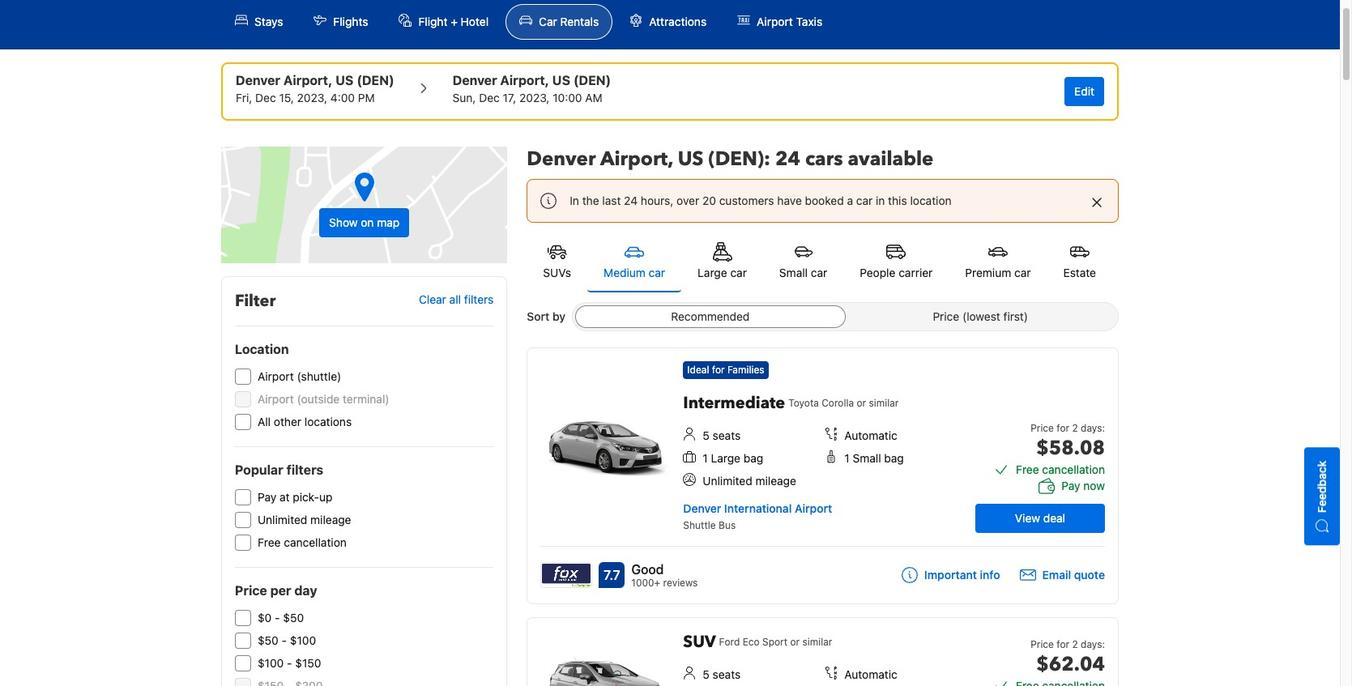 Task type: describe. For each thing, give the bounding box(es) containing it.
us for sun,
[[552, 73, 570, 87]]

sort by element
[[572, 302, 1119, 331]]

in
[[570, 194, 579, 207]]

people
[[860, 266, 896, 279]]

0 vertical spatial unlimited mileage
[[703, 474, 796, 488]]

0 vertical spatial 24
[[775, 146, 800, 173]]

0 horizontal spatial $100
[[258, 656, 284, 670]]

1 horizontal spatial free cancellation
[[1016, 463, 1105, 476]]

stays
[[254, 15, 283, 28]]

price for 2 days: $62.04
[[1031, 638, 1105, 678]]

popular
[[235, 463, 283, 477]]

7.7 element
[[599, 562, 625, 588]]

airport for airport (shuttle)
[[258, 369, 294, 383]]

a
[[847, 194, 853, 207]]

- for $50
[[282, 634, 287, 647]]

bus
[[719, 519, 736, 531]]

by
[[553, 309, 566, 323]]

flights
[[333, 15, 368, 28]]

1 vertical spatial 24
[[624, 194, 638, 207]]

(den) for denver airport, us (den) sun, dec 17, 2023, 10:00 am
[[574, 73, 611, 87]]

similar inside intermediate toyota corolla or similar
[[869, 397, 899, 409]]

price for 2 days: $58.08
[[1031, 422, 1105, 462]]

bag for 1 small bag
[[884, 451, 904, 465]]

other
[[274, 415, 301, 429]]

at
[[279, 490, 290, 504]]

important info
[[924, 568, 1000, 582]]

feedback
[[1315, 461, 1329, 513]]

0 horizontal spatial free cancellation
[[258, 536, 347, 549]]

$0 - $50
[[258, 611, 304, 625]]

for for $62.04
[[1057, 638, 1069, 651]]

car for medium car
[[649, 266, 665, 279]]

pay for pay at pick-up
[[258, 490, 276, 504]]

good
[[631, 562, 664, 577]]

car for large car
[[730, 266, 747, 279]]

taxis
[[796, 15, 822, 28]]

first)
[[1003, 309, 1028, 323]]

1 vertical spatial cancellation
[[284, 536, 347, 549]]

pick-
[[293, 490, 319, 504]]

price per day
[[235, 583, 317, 598]]

ford
[[719, 636, 740, 648]]

car
[[539, 15, 557, 28]]

0 vertical spatial for
[[712, 364, 725, 376]]

premium car
[[965, 266, 1031, 279]]

large car
[[698, 266, 747, 279]]

price for price for 2 days: $62.04
[[1031, 638, 1054, 651]]

hours,
[[641, 194, 674, 207]]

$0
[[258, 611, 272, 625]]

product card group containing $58.08
[[527, 348, 1124, 604]]

or inside intermediate toyota corolla or similar
[[857, 397, 866, 409]]

up
[[319, 490, 332, 504]]

denver for denver airport, us (den) sun, dec 17, 2023, 10:00 am
[[453, 73, 497, 87]]

suv ford eco sport or similar
[[683, 631, 832, 653]]

dec for denver airport, us (den) fri, dec 15, 2023, 4:00 pm
[[255, 91, 276, 105]]

flight + hotel
[[418, 15, 489, 28]]

sport
[[762, 636, 788, 648]]

1 small bag
[[844, 451, 904, 465]]

0 horizontal spatial free
[[258, 536, 281, 549]]

airport for airport taxis
[[757, 15, 793, 28]]

show on map button
[[221, 147, 507, 263]]

15,
[[279, 91, 294, 105]]

car for small car
[[811, 266, 827, 279]]

corolla
[[822, 397, 854, 409]]

product card group containing $62.04
[[527, 617, 1119, 686]]

location
[[235, 342, 289, 356]]

for for $58.08
[[1057, 422, 1069, 434]]

denver for denver international airport shuttle bus
[[683, 501, 721, 515]]

1000+
[[631, 577, 660, 589]]

denver airport, us (den) fri, dec 15, 2023, 4:00 pm
[[236, 73, 394, 105]]

(outside
[[297, 392, 340, 406]]

1 denver airport, us (den) group from the left
[[236, 70, 394, 106]]

email quote button
[[1020, 567, 1105, 583]]

people carrier button
[[844, 233, 949, 291]]

1 large bag
[[703, 451, 763, 465]]

recommended
[[671, 309, 750, 323]]

1 vertical spatial mileage
[[310, 513, 351, 527]]

edit
[[1074, 84, 1094, 98]]

toyota
[[788, 397, 819, 409]]

- for $100
[[287, 656, 292, 670]]

days: for $62.04
[[1081, 638, 1105, 651]]

clear all filters button
[[419, 293, 494, 306]]

$62.04
[[1036, 651, 1105, 678]]

suvs button
[[527, 233, 587, 291]]

estate button
[[1047, 233, 1112, 291]]

important info button
[[902, 567, 1000, 583]]

have
[[777, 194, 802, 207]]

quote
[[1074, 568, 1105, 582]]

medium car
[[604, 266, 665, 279]]

(lowest
[[962, 309, 1000, 323]]

(den) for denver airport, us (den) fri, dec 15, 2023, 4:00 pm
[[357, 73, 394, 87]]

denver airport, us (den) sun, dec 17, 2023, 10:00 am
[[453, 73, 611, 105]]

2 5 seats from the top
[[703, 668, 741, 681]]

airport inside 'denver international airport shuttle bus'
[[795, 501, 832, 515]]

flight
[[418, 15, 448, 28]]

days: for $58.08
[[1081, 422, 1105, 434]]

large inside product card group
[[711, 451, 741, 465]]

in the last 24 hours, over 20 customers have booked a car in this location
[[570, 194, 952, 207]]

stays link
[[221, 4, 297, 40]]

bag for 1 large bag
[[744, 451, 763, 465]]

sort by
[[527, 309, 566, 323]]

$100 - $150
[[258, 656, 321, 670]]

price (lowest first)
[[933, 309, 1028, 323]]

estate
[[1063, 266, 1096, 279]]

1 vertical spatial unlimited mileage
[[258, 513, 351, 527]]

1 horizontal spatial free
[[1016, 463, 1039, 476]]

good 1000+ reviews
[[631, 562, 698, 589]]

attractions link
[[616, 4, 720, 40]]

similar inside suv ford eco sport or similar
[[802, 636, 832, 648]]

fri,
[[236, 91, 252, 105]]

1 vertical spatial $50
[[258, 634, 279, 647]]

1 horizontal spatial unlimited
[[703, 474, 752, 488]]

day
[[294, 583, 317, 598]]

large car button
[[681, 233, 763, 291]]

premium
[[965, 266, 1011, 279]]

on
[[361, 215, 374, 229]]

popular filters
[[235, 463, 323, 477]]

important
[[924, 568, 977, 582]]

2 for $58.08
[[1072, 422, 1078, 434]]

hotel
[[461, 15, 489, 28]]

price for price (lowest first)
[[933, 309, 959, 323]]

price for price for 2 days: $58.08
[[1031, 422, 1054, 434]]

intermediate
[[683, 392, 785, 414]]

car rentals link
[[506, 4, 613, 40]]

customers
[[719, 194, 774, 207]]



Task type: locate. For each thing, give the bounding box(es) containing it.
5 up 1 large bag
[[703, 429, 710, 442]]

days:
[[1081, 422, 1105, 434], [1081, 638, 1105, 651]]

1 vertical spatial automatic
[[844, 668, 897, 681]]

price left per on the bottom
[[235, 583, 267, 598]]

price
[[933, 309, 959, 323], [1031, 422, 1054, 434], [235, 583, 267, 598], [1031, 638, 1054, 651]]

seats up 1 large bag
[[713, 429, 741, 442]]

1 vertical spatial free
[[258, 536, 281, 549]]

email
[[1042, 568, 1071, 582]]

2 bag from the left
[[884, 451, 904, 465]]

pay for pay now
[[1062, 479, 1080, 493]]

location
[[910, 194, 952, 207]]

airport inside skip to main content element
[[757, 15, 793, 28]]

car right a
[[856, 194, 873, 207]]

0 horizontal spatial filters
[[286, 463, 323, 477]]

5 seats down ford
[[703, 668, 741, 681]]

similar right sport
[[802, 636, 832, 648]]

feedback button
[[1304, 448, 1340, 546]]

1 1 from the left
[[703, 451, 708, 465]]

denver airport, us (den) group
[[236, 70, 394, 106], [453, 70, 611, 106]]

1 horizontal spatial $100
[[290, 634, 316, 647]]

car for premium car
[[1014, 266, 1031, 279]]

0 horizontal spatial or
[[790, 636, 800, 648]]

17,
[[503, 91, 516, 105]]

pick-up date element
[[236, 90, 394, 106]]

cancellation down pick-
[[284, 536, 347, 549]]

1 vertical spatial for
[[1057, 422, 1069, 434]]

suv
[[683, 631, 716, 653]]

24 right last
[[624, 194, 638, 207]]

0 horizontal spatial (den)
[[357, 73, 394, 87]]

(den) inside denver airport, us (den) fri, dec 15, 2023, 4:00 pm
[[357, 73, 394, 87]]

us for fri,
[[335, 73, 354, 87]]

0 vertical spatial days:
[[1081, 422, 1105, 434]]

pick-up location element
[[236, 70, 394, 90]]

1 for 1 large bag
[[703, 451, 708, 465]]

2 inside price for 2 days: $58.08
[[1072, 422, 1078, 434]]

cancellation inside product card group
[[1042, 463, 1105, 476]]

cancellation up "pay now"
[[1042, 463, 1105, 476]]

$100 down $50 - $100
[[258, 656, 284, 670]]

view deal
[[1015, 511, 1065, 525]]

denver up sun,
[[453, 73, 497, 87]]

1 horizontal spatial filters
[[464, 293, 494, 306]]

0 vertical spatial free cancellation
[[1016, 463, 1105, 476]]

1 vertical spatial large
[[711, 451, 741, 465]]

- right $0
[[275, 611, 280, 625]]

(den) inside denver airport, us (den) sun, dec 17, 2023, 10:00 am
[[574, 73, 611, 87]]

airport, up pick-up date element
[[283, 73, 332, 87]]

for up $58.08
[[1057, 422, 1069, 434]]

denver inside denver airport, us (den) fri, dec 15, 2023, 4:00 pm
[[236, 73, 280, 87]]

us inside denver airport, us (den) sun, dec 17, 2023, 10:00 am
[[552, 73, 570, 87]]

am
[[585, 91, 603, 105]]

suvs
[[543, 266, 571, 279]]

mileage up international
[[755, 474, 796, 488]]

sun,
[[453, 91, 476, 105]]

pay now
[[1062, 479, 1105, 493]]

1 vertical spatial seats
[[713, 668, 741, 681]]

free cancellation
[[1016, 463, 1105, 476], [258, 536, 347, 549]]

1 horizontal spatial us
[[552, 73, 570, 87]]

large up recommended
[[698, 266, 727, 279]]

airport for airport (outside terminal)
[[258, 392, 294, 406]]

4:00
[[330, 91, 355, 105]]

price inside price for 2 days: $62.04
[[1031, 638, 1054, 651]]

denver airport, us (den): 24 cars available
[[527, 146, 934, 173]]

price up $58.08
[[1031, 422, 1054, 434]]

0 vertical spatial cancellation
[[1042, 463, 1105, 476]]

car right medium
[[649, 266, 665, 279]]

small down corolla
[[853, 451, 881, 465]]

1 automatic from the top
[[844, 429, 897, 442]]

days: inside price for 2 days: $58.08
[[1081, 422, 1105, 434]]

available
[[848, 146, 934, 173]]

$50 - $100
[[258, 634, 316, 647]]

1 horizontal spatial or
[[857, 397, 866, 409]]

$50
[[283, 611, 304, 625], [258, 634, 279, 647]]

0 vertical spatial 5 seats
[[703, 429, 741, 442]]

2 dec from the left
[[479, 91, 500, 105]]

1 seats from the top
[[713, 429, 741, 442]]

dec
[[255, 91, 276, 105], [479, 91, 500, 105]]

1 vertical spatial 5 seats
[[703, 668, 741, 681]]

1 days: from the top
[[1081, 422, 1105, 434]]

0 horizontal spatial dec
[[255, 91, 276, 105]]

1 horizontal spatial small
[[853, 451, 881, 465]]

0 vertical spatial seats
[[713, 429, 741, 442]]

small car
[[779, 266, 827, 279]]

0 vertical spatial 2
[[1072, 422, 1078, 434]]

flight + hotel link
[[385, 4, 502, 40]]

drop-off date element
[[453, 90, 611, 106]]

2023, down pick-up location element
[[297, 91, 327, 105]]

for right ideal
[[712, 364, 725, 376]]

view deal button
[[975, 504, 1105, 533]]

ideal
[[687, 364, 709, 376]]

1 2023, from the left
[[297, 91, 327, 105]]

pm
[[358, 91, 375, 105]]

denver up fri,
[[236, 73, 280, 87]]

dec left 17,
[[479, 91, 500, 105]]

2 vertical spatial -
[[287, 656, 292, 670]]

denver inside denver airport, us (den) sun, dec 17, 2023, 10:00 am
[[453, 73, 497, 87]]

1 2 from the top
[[1072, 422, 1078, 434]]

filters
[[464, 293, 494, 306], [286, 463, 323, 477]]

1 horizontal spatial airport,
[[500, 73, 549, 87]]

dec inside denver airport, us (den) sun, dec 17, 2023, 10:00 am
[[479, 91, 500, 105]]

1 horizontal spatial 24
[[775, 146, 800, 173]]

flights link
[[300, 4, 382, 40]]

large inside "button"
[[698, 266, 727, 279]]

0 horizontal spatial unlimited mileage
[[258, 513, 351, 527]]

clear all filters
[[419, 293, 494, 306]]

seats down ford
[[713, 668, 741, 681]]

10:00
[[553, 91, 582, 105]]

1 vertical spatial product card group
[[527, 617, 1119, 686]]

pay left at
[[258, 490, 276, 504]]

filters inside clear all filters button
[[464, 293, 494, 306]]

terminal)
[[343, 392, 389, 406]]

drop-off location element
[[453, 70, 611, 90]]

1 horizontal spatial bag
[[884, 451, 904, 465]]

free cancellation down pick-
[[258, 536, 347, 549]]

show on map
[[329, 215, 400, 229]]

1 vertical spatial free cancellation
[[258, 536, 347, 549]]

airport up all on the bottom
[[258, 392, 294, 406]]

in
[[876, 194, 885, 207]]

product card group
[[527, 348, 1124, 604], [527, 617, 1119, 686]]

search summary element
[[221, 62, 1119, 121]]

denver for denver airport, us (den): 24 cars available
[[527, 146, 596, 173]]

0 vertical spatial filters
[[464, 293, 494, 306]]

$50 up $50 - $100
[[283, 611, 304, 625]]

mileage inside product card group
[[755, 474, 796, 488]]

edit button
[[1065, 77, 1104, 106]]

1 vertical spatial or
[[790, 636, 800, 648]]

international
[[724, 501, 792, 515]]

2 up $62.04
[[1072, 638, 1078, 651]]

$150
[[295, 656, 321, 670]]

price inside "sort by" element
[[933, 309, 959, 323]]

denver international airport button
[[683, 501, 832, 515]]

all
[[258, 415, 271, 429]]

2 automatic from the top
[[844, 668, 897, 681]]

all
[[449, 293, 461, 306]]

denver inside 'denver international airport shuttle bus'
[[683, 501, 721, 515]]

1 horizontal spatial dec
[[479, 91, 500, 105]]

show
[[329, 215, 358, 229]]

unlimited down at
[[258, 513, 307, 527]]

2 seats from the top
[[713, 668, 741, 681]]

mileage
[[755, 474, 796, 488], [310, 513, 351, 527]]

1 vertical spatial 5
[[703, 668, 710, 681]]

small inside product card group
[[853, 451, 881, 465]]

1 for 1 small bag
[[844, 451, 850, 465]]

premium car button
[[949, 233, 1047, 291]]

-
[[275, 611, 280, 625], [282, 634, 287, 647], [287, 656, 292, 670]]

2023, inside denver airport, us (den) sun, dec 17, 2023, 10:00 am
[[519, 91, 550, 105]]

us inside denver airport, us (den) fri, dec 15, 2023, 4:00 pm
[[335, 73, 354, 87]]

denver for denver airport, us (den) fri, dec 15, 2023, 4:00 pm
[[236, 73, 280, 87]]

dec left 15,
[[255, 91, 276, 105]]

2023, for denver airport, us (den) fri, dec 15, 2023, 4:00 pm
[[297, 91, 327, 105]]

24 left cars
[[775, 146, 800, 173]]

0 horizontal spatial 1
[[703, 451, 708, 465]]

filters right all
[[464, 293, 494, 306]]

small inside button
[[779, 266, 808, 279]]

us up 4:00
[[335, 73, 354, 87]]

eco
[[743, 636, 760, 648]]

0 horizontal spatial us
[[335, 73, 354, 87]]

airport,
[[283, 73, 332, 87], [500, 73, 549, 87], [600, 146, 673, 173]]

1 (den) from the left
[[357, 73, 394, 87]]

small up "sort by" element
[[779, 266, 808, 279]]

1 horizontal spatial mileage
[[755, 474, 796, 488]]

1 horizontal spatial denver airport, us (den) group
[[453, 70, 611, 106]]

price up $62.04
[[1031, 638, 1054, 651]]

1 product card group from the top
[[527, 348, 1124, 604]]

- left $150
[[287, 656, 292, 670]]

mileage down up
[[310, 513, 351, 527]]

deal
[[1043, 511, 1065, 525]]

1 5 seats from the top
[[703, 429, 741, 442]]

(den):
[[708, 146, 770, 173]]

0 vertical spatial small
[[779, 266, 808, 279]]

unlimited mileage
[[703, 474, 796, 488], [258, 513, 351, 527]]

0 horizontal spatial 2023,
[[297, 91, 327, 105]]

2023,
[[297, 91, 327, 105], [519, 91, 550, 105]]

0 vertical spatial -
[[275, 611, 280, 625]]

the
[[582, 194, 599, 207]]

$58.08
[[1036, 435, 1105, 462]]

airport (outside terminal)
[[258, 392, 389, 406]]

airport, inside denver airport, us (den) sun, dec 17, 2023, 10:00 am
[[500, 73, 549, 87]]

+
[[451, 15, 458, 28]]

2 denver airport, us (den) group from the left
[[453, 70, 611, 106]]

1 5 from the top
[[703, 429, 710, 442]]

airport right international
[[795, 501, 832, 515]]

0 horizontal spatial bag
[[744, 451, 763, 465]]

filters up pick-
[[286, 463, 323, 477]]

1 vertical spatial $100
[[258, 656, 284, 670]]

car up recommended
[[730, 266, 747, 279]]

0 horizontal spatial denver airport, us (den) group
[[236, 70, 394, 106]]

1 bag from the left
[[744, 451, 763, 465]]

0 vertical spatial unlimited
[[703, 474, 752, 488]]

unlimited mileage down pick-
[[258, 513, 351, 527]]

5 seats up 1 large bag
[[703, 429, 741, 442]]

large down the intermediate on the bottom
[[711, 451, 741, 465]]

2 vertical spatial for
[[1057, 638, 1069, 651]]

0 horizontal spatial $50
[[258, 634, 279, 647]]

price for price per day
[[235, 583, 267, 598]]

(den) up pm
[[357, 73, 394, 87]]

0 horizontal spatial similar
[[802, 636, 832, 648]]

1 horizontal spatial similar
[[869, 397, 899, 409]]

1 vertical spatial unlimited
[[258, 513, 307, 527]]

2 horizontal spatial us
[[678, 146, 704, 173]]

1 vertical spatial similar
[[802, 636, 832, 648]]

sort
[[527, 309, 550, 323]]

airport taxis
[[757, 15, 822, 28]]

shuttle
[[683, 519, 716, 531]]

airport left taxis
[[757, 15, 793, 28]]

dec inside denver airport, us (den) fri, dec 15, 2023, 4:00 pm
[[255, 91, 276, 105]]

0 vertical spatial large
[[698, 266, 727, 279]]

2 2023, from the left
[[519, 91, 550, 105]]

days: up $58.08
[[1081, 422, 1105, 434]]

denver international airport shuttle bus
[[683, 501, 832, 531]]

airport, up hours,
[[600, 146, 673, 173]]

0 vertical spatial automatic
[[844, 429, 897, 442]]

2 product card group from the top
[[527, 617, 1119, 686]]

0 vertical spatial or
[[857, 397, 866, 409]]

2 days: from the top
[[1081, 638, 1105, 651]]

car
[[856, 194, 873, 207], [649, 266, 665, 279], [730, 266, 747, 279], [811, 266, 827, 279], [1014, 266, 1031, 279]]

days: inside price for 2 days: $62.04
[[1081, 638, 1105, 651]]

1 vertical spatial filters
[[286, 463, 323, 477]]

for inside price for 2 days: $62.04
[[1057, 638, 1069, 651]]

airport, for denver airport, us (den): 24 cars available
[[600, 146, 673, 173]]

2023, inside denver airport, us (den) fri, dec 15, 2023, 4:00 pm
[[297, 91, 327, 105]]

unlimited
[[703, 474, 752, 488], [258, 513, 307, 527]]

2 (den) from the left
[[574, 73, 611, 87]]

or right sport
[[790, 636, 800, 648]]

airport taxis link
[[724, 4, 836, 40]]

free cancellation down $58.08
[[1016, 463, 1105, 476]]

1 horizontal spatial 2023,
[[519, 91, 550, 105]]

0 horizontal spatial small
[[779, 266, 808, 279]]

price inside price for 2 days: $58.08
[[1031, 422, 1054, 434]]

1 horizontal spatial cancellation
[[1042, 463, 1105, 476]]

0 vertical spatial similar
[[869, 397, 899, 409]]

price left (lowest
[[933, 309, 959, 323]]

2 for $62.04
[[1072, 638, 1078, 651]]

$100 up $150
[[290, 634, 316, 647]]

pay left now
[[1062, 479, 1080, 493]]

customer rating 7.7 good element
[[631, 560, 698, 579]]

(den) up the am
[[574, 73, 611, 87]]

2 5 from the top
[[703, 668, 710, 681]]

0 horizontal spatial unlimited
[[258, 513, 307, 527]]

0 vertical spatial free
[[1016, 463, 1039, 476]]

1 dec from the left
[[255, 91, 276, 105]]

- down $0 - $50
[[282, 634, 287, 647]]

skip to main content element
[[0, 0, 1340, 49]]

clear
[[419, 293, 446, 306]]

dec for denver airport, us (den) sun, dec 17, 2023, 10:00 am
[[479, 91, 500, 105]]

7.7
[[604, 568, 620, 582]]

email quote
[[1042, 568, 1105, 582]]

free
[[1016, 463, 1039, 476], [258, 536, 281, 549]]

1 horizontal spatial pay
[[1062, 479, 1080, 493]]

- for $0
[[275, 611, 280, 625]]

1 down corolla
[[844, 451, 850, 465]]

2023, for denver airport, us (den) sun, dec 17, 2023, 10:00 am
[[519, 91, 550, 105]]

denver up in
[[527, 146, 596, 173]]

0 horizontal spatial airport,
[[283, 73, 332, 87]]

or inside suv ford eco sport or similar
[[790, 636, 800, 648]]

2 horizontal spatial airport,
[[600, 146, 673, 173]]

0 vertical spatial product card group
[[527, 348, 1124, 604]]

us for 24
[[678, 146, 704, 173]]

5
[[703, 429, 710, 442], [703, 668, 710, 681]]

similar right corolla
[[869, 397, 899, 409]]

unlimited mileage down 1 large bag
[[703, 474, 796, 488]]

seats
[[713, 429, 741, 442], [713, 668, 741, 681]]

1 horizontal spatial (den)
[[574, 73, 611, 87]]

car right premium
[[1014, 266, 1031, 279]]

1 vertical spatial days:
[[1081, 638, 1105, 651]]

2023, down "drop-off location" element
[[519, 91, 550, 105]]

0 horizontal spatial pay
[[258, 490, 276, 504]]

cars
[[805, 146, 843, 173]]

free down at
[[258, 536, 281, 549]]

denver up shuttle
[[683, 501, 721, 515]]

for up $62.04
[[1057, 638, 1069, 651]]

1 horizontal spatial $50
[[283, 611, 304, 625]]

info
[[980, 568, 1000, 582]]

airport, inside denver airport, us (den) fri, dec 15, 2023, 4:00 pm
[[283, 73, 332, 87]]

1 vertical spatial small
[[853, 451, 881, 465]]

airport, up drop-off date element
[[500, 73, 549, 87]]

days: up $62.04
[[1081, 638, 1105, 651]]

car up "sort by" element
[[811, 266, 827, 279]]

1 vertical spatial -
[[282, 634, 287, 647]]

0 horizontal spatial 24
[[624, 194, 638, 207]]

5 down suv
[[703, 668, 710, 681]]

1 down the intermediate on the bottom
[[703, 451, 708, 465]]

1 vertical spatial 2
[[1072, 638, 1078, 651]]

$50 down $0
[[258, 634, 279, 647]]

people carrier
[[860, 266, 933, 279]]

us up 10:00
[[552, 73, 570, 87]]

ideal for families
[[687, 364, 764, 376]]

airport, for denver airport, us (den) fri, dec 15, 2023, 4:00 pm
[[283, 73, 332, 87]]

2 up $58.08
[[1072, 422, 1078, 434]]

2 2 from the top
[[1072, 638, 1078, 651]]

now
[[1083, 479, 1105, 493]]

free down $58.08
[[1016, 463, 1039, 476]]

this
[[888, 194, 907, 207]]

0 horizontal spatial cancellation
[[284, 536, 347, 549]]

locations
[[304, 415, 352, 429]]

2 inside price for 2 days: $62.04
[[1072, 638, 1078, 651]]

booked
[[805, 194, 844, 207]]

0 vertical spatial $50
[[283, 611, 304, 625]]

1 horizontal spatial unlimited mileage
[[703, 474, 796, 488]]

per
[[270, 583, 291, 598]]

airport down 'location'
[[258, 369, 294, 383]]

unlimited down 1 large bag
[[703, 474, 752, 488]]

airport, for denver airport, us (den) sun, dec 17, 2023, 10:00 am
[[500, 73, 549, 87]]

or right corolla
[[857, 397, 866, 409]]

1 horizontal spatial 1
[[844, 451, 850, 465]]

for inside price for 2 days: $58.08
[[1057, 422, 1069, 434]]

0 vertical spatial mileage
[[755, 474, 796, 488]]

supplied by fox image
[[541, 563, 592, 587]]

0 vertical spatial 5
[[703, 429, 710, 442]]

car rentals
[[539, 15, 599, 28]]

2 1 from the left
[[844, 451, 850, 465]]

us up over
[[678, 146, 704, 173]]

0 vertical spatial $100
[[290, 634, 316, 647]]

0 horizontal spatial mileage
[[310, 513, 351, 527]]



Task type: vqa. For each thing, say whether or not it's contained in the screenshot.
Show on map button
yes



